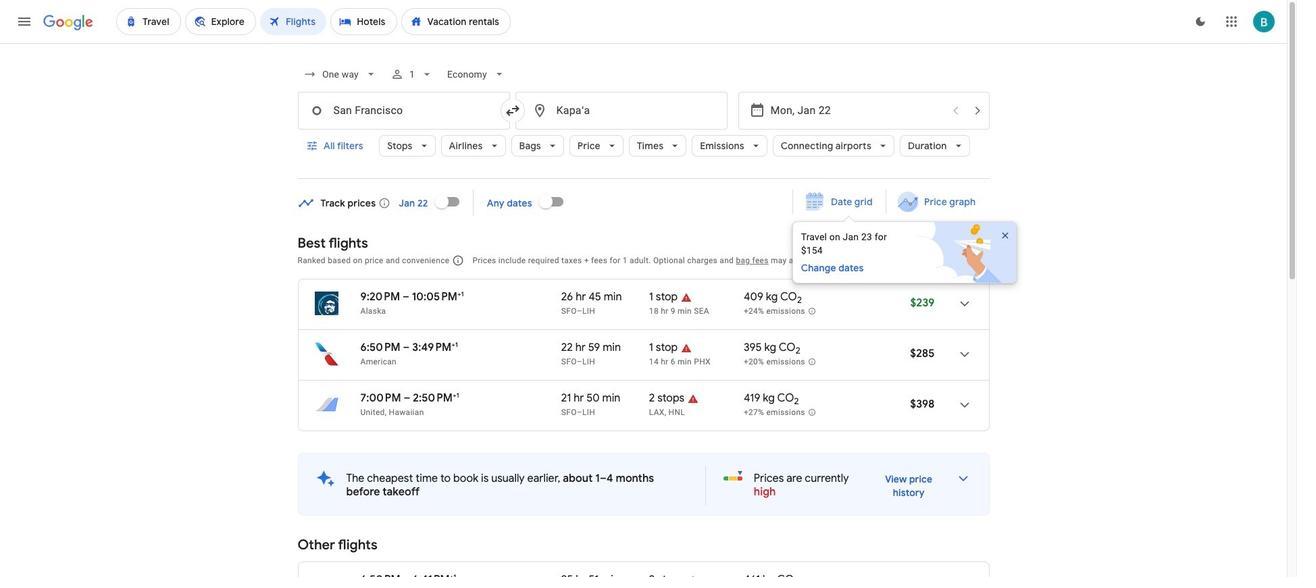 Task type: locate. For each thing, give the bounding box(es) containing it.
0 vertical spatial 2 stops flight. element
[[649, 392, 685, 407]]

1 stop flight. element for the total duration 22 hr 59 min. element
[[649, 341, 678, 357]]

2 departure time: 6:50 pm. text field from the top
[[360, 574, 400, 578]]

0 vertical spatial departure time: 6:50 pm. text field
[[360, 341, 400, 355]]

departure time: 6:50 pm. text field down departure time: 9:20 pm. "text field"
[[360, 341, 400, 355]]

total duration 22 hr 59 min. element
[[561, 341, 649, 357]]

2 stops flight. element
[[649, 392, 685, 407], [649, 574, 685, 578]]

0 vertical spatial 1 stop flight. element
[[649, 291, 678, 306]]

Departure time: 6:50 PM. text field
[[360, 341, 400, 355], [360, 574, 400, 578]]

learn more about ranking image
[[452, 255, 464, 267]]

change appearance image
[[1184, 5, 1217, 38]]

Departure text field
[[771, 93, 943, 129]]

1 vertical spatial 1 stop flight. element
[[649, 341, 678, 357]]

swap origin and destination. image
[[504, 103, 521, 119]]

1 vertical spatial departure time: 6:50 pm. text field
[[360, 574, 400, 578]]

Arrival time: 10:05 PM on  Tuesday, January 23. text field
[[412, 290, 464, 304]]

total duration 25 hr 51 min. element
[[561, 574, 649, 578]]

1 stop flight. element
[[649, 291, 678, 306], [649, 341, 678, 357]]

departure time: 6:50 pm. text field left the arrival time: 6:41 pm on  tuesday, january 23. text box
[[360, 574, 400, 578]]

flight details. leaves san francisco international airport (sfo) at 7:00 pm on monday, january 22 and arrives at lihue airport at 2:50 pm on tuesday, january 23. image
[[948, 389, 981, 422]]

Arrival time: 3:49 PM on  Tuesday, January 23. text field
[[412, 341, 458, 355]]

main content
[[298, 185, 1031, 578]]

239 US dollars text field
[[910, 297, 935, 310]]

Departure time: 9:20 PM. text field
[[360, 291, 400, 304]]

1 departure time: 6:50 pm. text field from the top
[[360, 341, 400, 355]]

None field
[[298, 62, 383, 86], [442, 62, 511, 86], [298, 62, 383, 86], [442, 62, 511, 86]]

None search field
[[298, 58, 989, 179]]

1 2 stops flight. element from the top
[[649, 392, 685, 407]]

departure time: 6:50 pm. text field inside leaves san francisco international airport (sfo) at 6:50 pm on monday, january 22 and arrives at lihue airport at 3:49 pm on tuesday, january 23. element
[[360, 341, 400, 355]]

None text field
[[298, 92, 510, 130], [515, 92, 727, 130], [298, 92, 510, 130], [515, 92, 727, 130]]

2 1 stop flight. element from the top
[[649, 341, 678, 357]]

1 vertical spatial 2 stops flight. element
[[649, 574, 685, 578]]

1 1 stop flight. element from the top
[[649, 291, 678, 306]]



Task type: describe. For each thing, give the bounding box(es) containing it.
Arrival time: 6:41 PM on  Tuesday, January 23. text field
[[412, 574, 456, 578]]

total duration 21 hr 50 min. element
[[561, 392, 649, 407]]

close image
[[1000, 230, 1010, 241]]

total duration 26 hr 45 min. element
[[561, 291, 649, 306]]

layover (1 of 2) is a 11 hr 54 min overnight layover at los angeles international airport (lax) in los angeles. layover (2 of 2) is a 1 hr 48 min layover at daniel k. inouye international airport in honolulu. element
[[649, 407, 737, 418]]

departure time: 6:50 pm. text field for leaves san francisco international airport (sfo) at 6:50 pm on monday, january 22 and arrives at lihue airport at 3:49 pm on tuesday, january 23. element
[[360, 341, 400, 355]]

leaves san francisco international airport (sfo) at 6:50 pm on monday, january 22 and arrives at lihue airport at 6:41 pm on tuesday, january 23. element
[[360, 574, 456, 578]]

1 stop flight. element for total duration 26 hr 45 min. element at bottom
[[649, 291, 678, 306]]

view price history image
[[947, 463, 979, 495]]

main menu image
[[16, 14, 32, 30]]

flight details. leaves san francisco international airport (sfo) at 9:20 pm on monday, january 22 and arrives at lihue airport at 10:05 pm on tuesday, january 23. image
[[948, 288, 981, 320]]

departure time: 6:50 pm. text field for leaves san francisco international airport (sfo) at 6:50 pm on monday, january 22 and arrives at lihue airport at 6:41 pm on tuesday, january 23. element
[[360, 574, 400, 578]]

learn more about tracked prices image
[[379, 197, 391, 209]]

leaves san francisco international airport (sfo) at 6:50 pm on monday, january 22 and arrives at lihue airport at 3:49 pm on tuesday, january 23. element
[[360, 341, 458, 355]]

find the best price region
[[298, 185, 1031, 284]]

leaves san francisco international airport (sfo) at 7:00 pm on monday, january 22 and arrives at lihue airport at 2:50 pm on tuesday, january 23. element
[[360, 391, 459, 405]]

Departure time: 7:00 PM. text field
[[360, 392, 401, 405]]

2 2 stops flight. element from the top
[[649, 574, 685, 578]]

leaves san francisco international airport (sfo) at 9:20 pm on monday, january 22 and arrives at lihue airport at 10:05 pm on tuesday, january 23. element
[[360, 290, 464, 304]]

398 US dollars text field
[[910, 398, 935, 411]]

Arrival time: 2:50 PM on  Tuesday, January 23. text field
[[413, 391, 459, 405]]

flight details. leaves san francisco international airport (sfo) at 6:50 pm on monday, january 22 and arrives at lihue airport at 3:49 pm on tuesday, january 23. image
[[948, 338, 981, 371]]

285 US dollars text field
[[910, 347, 935, 361]]

loading results progress bar
[[0, 43, 1287, 46]]



Task type: vqa. For each thing, say whether or not it's contained in the screenshot.
top 1 stop flight. ELEMENT
yes



